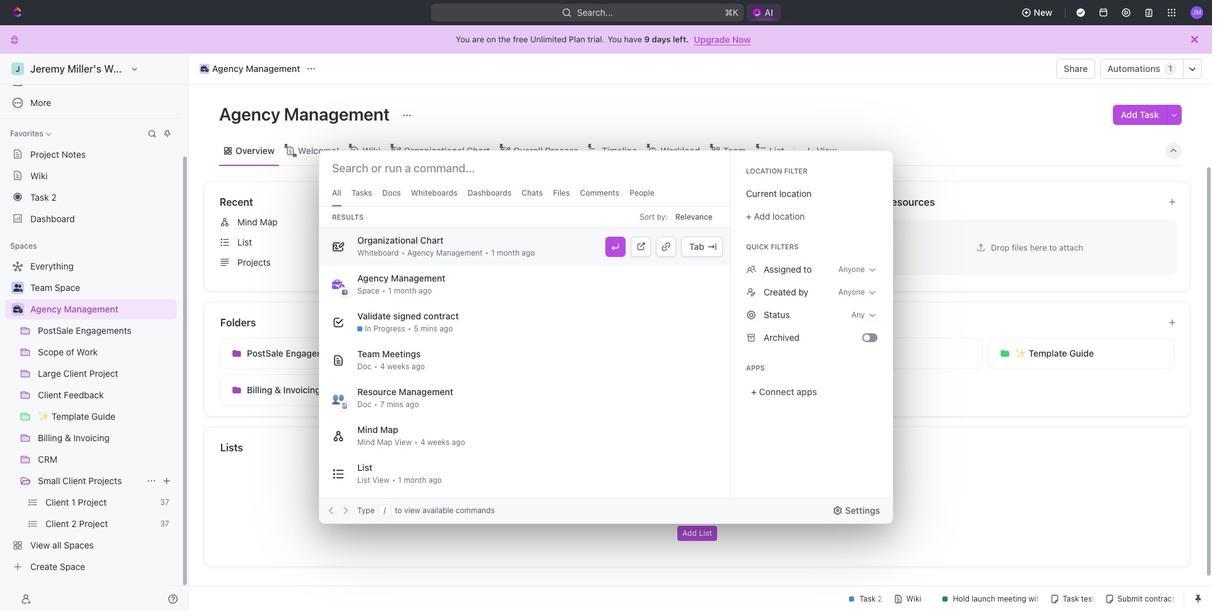 Task type: describe. For each thing, give the bounding box(es) containing it.
0 vertical spatial business time image
[[332, 280, 345, 290]]

team for team meetings
[[358, 349, 380, 359]]

whiteboard
[[358, 248, 399, 258]]

1 vertical spatial project
[[602, 257, 631, 268]]

0 vertical spatial 1 month ago
[[492, 248, 535, 258]]

✨
[[1016, 348, 1027, 359]]

new
[[1035, 7, 1053, 18]]

available
[[423, 506, 454, 516]]

plan
[[569, 34, 586, 44]]

chats
[[522, 188, 543, 198]]

untitled
[[570, 217, 602, 227]]

scope
[[642, 257, 668, 268]]

days
[[652, 34, 671, 44]]

2 vertical spatial mind
[[358, 438, 375, 447]]

2 you from the left
[[608, 34, 622, 44]]

workload
[[661, 145, 701, 156]]

xqnvl image
[[747, 287, 757, 298]]

dashboards link
[[5, 71, 177, 92]]

‎task
[[30, 192, 49, 202]]

/
[[384, 506, 386, 516]]

notes
[[62, 149, 86, 160]]

to view available commands
[[395, 506, 495, 516]]

all
[[332, 188, 342, 198]]

7 mins ago
[[380, 400, 419, 409]]

ago for resource management
[[406, 400, 419, 409]]

welcome!
[[298, 145, 339, 156]]

welcome! link
[[296, 142, 339, 160]]

anyone for created by
[[839, 287, 865, 297]]

list down recent
[[238, 237, 252, 248]]

mind map view
[[358, 438, 412, 447]]

drop files here to attach
[[992, 242, 1084, 252]]

postsale engagements
[[247, 348, 343, 359]]

favorites
[[10, 129, 43, 138]]

agency management inside sidebar navigation
[[30, 304, 119, 315]]

add task
[[1122, 109, 1160, 120]]

add task button
[[1114, 105, 1167, 125]]

0 horizontal spatial chart
[[421, 235, 444, 246]]

0 horizontal spatial mind map
[[238, 217, 278, 227]]

add for add task
[[1122, 109, 1138, 120]]

1 vertical spatial resource
[[358, 387, 397, 397]]

small client projects link
[[38, 471, 142, 491]]

project notes link
[[5, 144, 177, 164]]

here
[[1031, 242, 1048, 252]]

assigned
[[764, 264, 802, 275]]

organizational inside organizational chart link
[[404, 145, 465, 156]]

1 horizontal spatial resource
[[570, 237, 608, 248]]

no lists icon. image
[[672, 458, 723, 509]]

quick
[[747, 243, 769, 251]]

dashboard link
[[5, 208, 177, 229]]

0 horizontal spatial list link
[[215, 232, 521, 253]]

mins for management
[[387, 400, 404, 409]]

jkkwz image
[[747, 333, 757, 343]]

team meetings
[[358, 349, 421, 359]]

crm button
[[412, 375, 599, 406]]

⌘k
[[726, 7, 739, 18]]

share button
[[1057, 59, 1096, 79]]

1 vertical spatial mind
[[358, 425, 378, 435]]

0 vertical spatial chart
[[467, 145, 490, 156]]

share
[[1065, 63, 1089, 74]]

1 month ago for agency management
[[388, 286, 432, 296]]

now
[[733, 34, 751, 45]]

resources button
[[885, 195, 1159, 210]]

0 vertical spatial organizational chart
[[404, 145, 490, 156]]

spaces
[[10, 241, 37, 251]]

timeline link
[[600, 142, 638, 160]]

weeks for meetings
[[387, 362, 410, 371]]

1 vertical spatial view
[[373, 476, 390, 485]]

projects link
[[215, 253, 521, 273]]

list up type
[[358, 476, 370, 485]]

team for team
[[724, 145, 746, 156]]

by:
[[657, 212, 668, 222]]

list view
[[358, 476, 390, 485]]

untitled link
[[547, 212, 853, 232]]

4 for meetings
[[380, 362, 385, 371]]

the
[[499, 34, 511, 44]]

have
[[625, 34, 643, 44]]

2 vertical spatial to
[[395, 506, 402, 516]]

1 horizontal spatial docs
[[552, 196, 577, 208]]

client feedback button
[[796, 338, 983, 370]]

0 horizontal spatial wiki link
[[5, 166, 177, 186]]

are
[[472, 34, 485, 44]]

resource management inside resource management link
[[570, 237, 664, 248]]

7
[[380, 400, 385, 409]]

apps
[[797, 387, 818, 397]]

1 horizontal spatial view
[[395, 438, 412, 447]]

ago left 🤝
[[522, 248, 535, 258]]

👥
[[332, 393, 345, 404]]

template
[[1029, 348, 1068, 359]]

folders button
[[220, 315, 1159, 330]]

whiteboards
[[411, 188, 458, 198]]

0 vertical spatial wiki
[[363, 145, 381, 156]]

month for list
[[404, 476, 427, 485]]

automations
[[1108, 63, 1161, 74]]

invoicing
[[283, 385, 321, 395]]

sidebar navigation
[[0, 54, 189, 612]]

1 vertical spatial dashboards
[[468, 188, 512, 198]]

0 horizontal spatial docs
[[383, 188, 401, 198]]

lists button
[[220, 440, 1176, 455]]

business time image inside sidebar navigation
[[13, 306, 22, 313]]

0 vertical spatial mind
[[238, 217, 258, 227]]

1 horizontal spatial mind map
[[358, 425, 399, 435]]

by
[[799, 287, 809, 298]]

1 vertical spatial organizational
[[358, 235, 418, 246]]

0 vertical spatial projects
[[238, 257, 271, 268]]

status
[[764, 310, 790, 320]]

wiki inside sidebar navigation
[[30, 170, 48, 181]]

mind map link
[[215, 212, 521, 232]]

1 horizontal spatial to
[[804, 264, 812, 275]]

crm
[[439, 385, 459, 395]]

created by
[[764, 287, 809, 298]]

meetings
[[382, 349, 421, 359]]

postsale
[[247, 348, 284, 359]]

drop
[[992, 242, 1010, 252]]

+ connect apps
[[752, 387, 818, 397]]

any
[[852, 310, 865, 320]]

postsale engagements button
[[220, 338, 407, 370]]

relevance
[[676, 212, 713, 222]]

0 vertical spatial wiki link
[[360, 142, 381, 160]]

tasks
[[352, 188, 372, 198]]

overall process
[[514, 145, 579, 156]]

search...
[[578, 7, 614, 18]]

workload link
[[658, 142, 701, 160]]

5 mins ago
[[414, 324, 453, 334]]



Task type: locate. For each thing, give the bounding box(es) containing it.
1 vertical spatial to
[[804, 264, 812, 275]]

docs up untitled
[[552, 196, 577, 208]]

you left have
[[608, 34, 622, 44]]

1 vertical spatial chart
[[421, 235, 444, 246]]

resource up 7
[[358, 387, 397, 397]]

‎task 2 link
[[5, 187, 177, 207]]

0 horizontal spatial wiki
[[30, 170, 48, 181]]

ago right 7
[[406, 400, 419, 409]]

billing
[[247, 385, 272, 395]]

to up by
[[804, 264, 812, 275]]

1 horizontal spatial mins
[[421, 324, 438, 334]]

month up signed
[[394, 286, 417, 296]]

wiki up search or run a command… text field
[[363, 145, 381, 156]]

doc
[[358, 362, 372, 371], [358, 400, 372, 409]]

1 vertical spatial 4 weeks ago
[[421, 438, 465, 447]]

organizational chart up search or run a command… text field
[[404, 145, 490, 156]]

add for add list
[[683, 529, 697, 538]]

wiki link up ‎task 2 'link'
[[5, 166, 177, 186]]

🤝
[[552, 258, 562, 267]]

+ down current
[[747, 211, 752, 222]]

settings
[[846, 505, 881, 516]]

management inside sidebar navigation
[[64, 304, 119, 315]]

list up "location filter"
[[770, 145, 785, 156]]

task
[[1141, 109, 1160, 120]]

0 horizontal spatial view
[[373, 476, 390, 485]]

0 horizontal spatial resource management
[[358, 387, 454, 397]]

4 weeks ago for team meetings
[[380, 362, 425, 371]]

results
[[332, 213, 364, 221]]

1 horizontal spatial 4
[[421, 438, 426, 447]]

1 month ago for list
[[398, 476, 442, 485]]

team link
[[721, 142, 746, 160]]

0 horizontal spatial 4
[[380, 362, 385, 371]]

trial.
[[588, 34, 605, 44]]

add left task at the top right of page
[[1122, 109, 1138, 120]]

filter
[[785, 167, 808, 175]]

all
[[502, 197, 511, 207], [817, 197, 825, 207]]

xqnvl image
[[747, 265, 757, 275], [747, 310, 757, 320]]

mins right 7
[[387, 400, 404, 409]]

1 vertical spatial list link
[[215, 232, 521, 253]]

projects
[[238, 257, 271, 268], [89, 476, 122, 486]]

mind up list view
[[358, 438, 375, 447]]

add list button
[[678, 526, 718, 541]]

month left 🤝
[[497, 248, 520, 258]]

weeks down meetings
[[387, 362, 410, 371]]

1 horizontal spatial wiki
[[363, 145, 381, 156]]

management
[[246, 63, 300, 74], [284, 104, 390, 124], [611, 237, 664, 248], [436, 248, 483, 258], [391, 273, 446, 284], [64, 304, 119, 315], [399, 387, 454, 397]]

engagements
[[286, 348, 343, 359]]

4 down the team meetings at the left of page
[[380, 362, 385, 371]]

0 vertical spatial add
[[1122, 109, 1138, 120]]

apps
[[747, 364, 765, 372]]

team right workload on the top
[[724, 145, 746, 156]]

1 vertical spatial doc
[[358, 400, 372, 409]]

‎task 2
[[30, 192, 57, 202]]

0 horizontal spatial see all
[[486, 197, 511, 207]]

client for client feedback
[[824, 348, 848, 359]]

team down in
[[358, 349, 380, 359]]

Search or run a command… text field
[[332, 161, 488, 176]]

see all button for recent
[[481, 195, 516, 210]]

1 horizontal spatial weeks
[[428, 438, 450, 447]]

resource management up 7 mins ago
[[358, 387, 454, 397]]

0 vertical spatial anyone
[[839, 265, 865, 274]]

sort by:
[[640, 212, 668, 222]]

mind map
[[238, 217, 278, 227], [358, 425, 399, 435]]

mind map up mind map view
[[358, 425, 399, 435]]

chart left overall
[[467, 145, 490, 156]]

xqnvl image up xqnvl image on the right top of page
[[747, 265, 757, 275]]

1 horizontal spatial projects
[[238, 257, 271, 268]]

1 month ago left 🤝
[[492, 248, 535, 258]]

client left feedback
[[824, 348, 848, 359]]

work
[[681, 257, 702, 268]]

docs right tasks
[[383, 188, 401, 198]]

1 horizontal spatial see all button
[[796, 195, 831, 210]]

client right small
[[63, 476, 86, 486]]

+ left connect
[[752, 387, 757, 397]]

1 vertical spatial wiki link
[[5, 166, 177, 186]]

doc down the team meetings at the left of page
[[358, 362, 372, 371]]

0 vertical spatial location
[[780, 188, 812, 199]]

connect
[[760, 387, 795, 397]]

2 vertical spatial client
[[63, 476, 86, 486]]

0 horizontal spatial business time image
[[13, 306, 22, 313]]

1 vertical spatial +
[[752, 387, 757, 397]]

1 vertical spatial month
[[394, 286, 417, 296]]

1 vertical spatial anyone
[[839, 287, 865, 297]]

1 horizontal spatial agency management link
[[196, 61, 304, 76]]

0 vertical spatial client
[[570, 257, 594, 268]]

left.
[[673, 34, 689, 44]]

doc left 7
[[358, 400, 372, 409]]

chart down the whiteboards
[[421, 235, 444, 246]]

1 vertical spatial mins
[[387, 400, 404, 409]]

0 vertical spatial xqnvl image
[[747, 265, 757, 275]]

0 vertical spatial list link
[[767, 142, 785, 160]]

2 see all from the left
[[801, 197, 825, 207]]

1 horizontal spatial list link
[[767, 142, 785, 160]]

1 vertical spatial map
[[381, 425, 399, 435]]

add down current
[[754, 211, 771, 222]]

client inside sidebar navigation
[[63, 476, 86, 486]]

resource management up client 1 project a scope of work at the top of page
[[570, 237, 664, 248]]

current
[[747, 188, 778, 199]]

xqnvl image up jkkwz image
[[747, 310, 757, 320]]

upgrade
[[694, 34, 730, 45]]

tree inside sidebar navigation
[[5, 256, 177, 577]]

filters
[[771, 243, 799, 251]]

see all button for docs
[[796, 195, 831, 210]]

wiki up ‎task
[[30, 170, 48, 181]]

dashboards inside sidebar navigation
[[30, 76, 79, 87]]

1 vertical spatial projects
[[89, 476, 122, 486]]

0 horizontal spatial to
[[395, 506, 402, 516]]

2 horizontal spatial add
[[1122, 109, 1138, 120]]

sort
[[640, 212, 655, 222]]

ago for agency management
[[419, 286, 432, 296]]

0 vertical spatial to
[[1050, 242, 1058, 252]]

2 see all button from the left
[[796, 195, 831, 210]]

1 doc from the top
[[358, 362, 372, 371]]

anyone for assigned to
[[839, 265, 865, 274]]

add inside button
[[1122, 109, 1138, 120]]

month for agency management
[[394, 286, 417, 296]]

anyone
[[839, 265, 865, 274], [839, 287, 865, 297]]

feedback
[[850, 348, 891, 359]]

1 horizontal spatial add
[[754, 211, 771, 222]]

+ for + add location
[[747, 211, 752, 222]]

guide
[[1070, 348, 1095, 359]]

dashboards up the "favorites" button
[[30, 76, 79, 87]]

1 see all from the left
[[486, 197, 511, 207]]

1 horizontal spatial resource management
[[570, 237, 664, 248]]

1 horizontal spatial all
[[817, 197, 825, 207]]

see all down 'filter'
[[801, 197, 825, 207]]

mind map down recent
[[238, 217, 278, 227]]

of
[[670, 257, 678, 268]]

1 vertical spatial organizational chart
[[358, 235, 444, 246]]

4 weeks ago down crm
[[421, 438, 465, 447]]

dashboards left chats
[[468, 188, 512, 198]]

organizational chart link
[[402, 142, 490, 160]]

1 horizontal spatial see all
[[801, 197, 825, 207]]

1 horizontal spatial chart
[[467, 145, 490, 156]]

2 vertical spatial add
[[683, 529, 697, 538]]

see all left chats
[[486, 197, 511, 207]]

0 vertical spatial team
[[724, 145, 746, 156]]

see all button left chats
[[481, 195, 516, 210]]

in progress
[[365, 324, 405, 334]]

1 vertical spatial location
[[773, 211, 805, 222]]

doc for resource
[[358, 400, 372, 409]]

1 vertical spatial resource management
[[358, 387, 454, 397]]

1 see all button from the left
[[481, 195, 516, 210]]

1 horizontal spatial client
[[570, 257, 594, 268]]

business time image
[[201, 66, 209, 72]]

client for client 1 project a scope of work
[[570, 257, 594, 268]]

overview
[[236, 145, 275, 156]]

wiki link up tasks
[[360, 142, 381, 160]]

1 vertical spatial business time image
[[13, 306, 22, 313]]

4 right mind map view
[[421, 438, 426, 447]]

1 all from the left
[[502, 197, 511, 207]]

see for docs
[[801, 197, 815, 207]]

+ for + connect apps
[[752, 387, 757, 397]]

xqnvl image for assigned to
[[747, 265, 757, 275]]

2 horizontal spatial client
[[824, 348, 848, 359]]

tree containing agency management
[[5, 256, 177, 577]]

4 for map
[[421, 438, 426, 447]]

1 vertical spatial team
[[358, 349, 380, 359]]

0 vertical spatial month
[[497, 248, 520, 258]]

1 see from the left
[[486, 197, 500, 207]]

✨ template guide button
[[989, 338, 1176, 370]]

0 vertical spatial resource
[[570, 237, 608, 248]]

client right 🤝
[[570, 257, 594, 268]]

1 horizontal spatial you
[[608, 34, 622, 44]]

all for docs
[[817, 197, 825, 207]]

1 month ago up view
[[398, 476, 442, 485]]

tab
[[690, 241, 705, 252]]

0 horizontal spatial client
[[63, 476, 86, 486]]

add list
[[683, 529, 713, 538]]

agency inside tree
[[30, 304, 62, 315]]

0 horizontal spatial dashboards
[[30, 76, 79, 87]]

billing & invoicing
[[247, 385, 321, 395]]

organizational chart up whiteboard on the top of page
[[358, 235, 444, 246]]

1 anyone from the top
[[839, 265, 865, 274]]

add inside 'button'
[[683, 529, 697, 538]]

0 vertical spatial weeks
[[387, 362, 410, 371]]

quick filters
[[747, 243, 799, 251]]

&
[[275, 385, 281, 395]]

month up view
[[404, 476, 427, 485]]

+ add location
[[747, 211, 805, 222]]

organizational up search or run a command… text field
[[404, 145, 465, 156]]

2
[[51, 192, 57, 202]]

to right /
[[395, 506, 402, 516]]

1 vertical spatial weeks
[[428, 438, 450, 447]]

lists
[[220, 442, 243, 454]]

0 horizontal spatial projects
[[89, 476, 122, 486]]

project inside project notes link
[[30, 149, 59, 160]]

resource down untitled
[[570, 237, 608, 248]]

a
[[634, 257, 640, 268]]

ago for mind map
[[452, 438, 465, 447]]

0 vertical spatial resource management
[[570, 237, 664, 248]]

all right current location
[[817, 197, 825, 207]]

business time image
[[332, 280, 345, 290], [13, 306, 22, 313]]

list link up "location filter"
[[767, 142, 785, 160]]

0 vertical spatial doc
[[358, 362, 372, 371]]

0 horizontal spatial agency management link
[[30, 299, 174, 320]]

commands
[[456, 506, 495, 516]]

dashboard
[[30, 213, 75, 224]]

list inside 'button'
[[699, 529, 713, 538]]

location inside current location button
[[780, 188, 812, 199]]

project down the "favorites" button
[[30, 149, 59, 160]]

1 horizontal spatial team
[[724, 145, 746, 156]]

2 see from the left
[[801, 197, 815, 207]]

you left are
[[456, 34, 470, 44]]

0 vertical spatial organizational
[[404, 145, 465, 156]]

space
[[358, 286, 380, 296]]

mind up mind map view
[[358, 425, 378, 435]]

unlimited
[[531, 34, 567, 44]]

1 xqnvl image from the top
[[747, 265, 757, 275]]

ago down "contract" on the left of the page
[[440, 324, 453, 334]]

ago down meetings
[[412, 362, 425, 371]]

view down 7 mins ago
[[395, 438, 412, 447]]

timeline
[[602, 145, 638, 156]]

2 vertical spatial map
[[377, 438, 393, 447]]

mind down recent
[[238, 217, 258, 227]]

resource management link
[[547, 232, 853, 253]]

weeks for map
[[428, 438, 450, 447]]

0 vertical spatial map
[[260, 217, 278, 227]]

tree
[[5, 256, 177, 577]]

2 doc from the top
[[358, 400, 372, 409]]

0 horizontal spatial project
[[30, 149, 59, 160]]

folders
[[220, 317, 256, 329]]

client 1 project a scope of work
[[570, 257, 702, 268]]

add down no lists icon.
[[683, 529, 697, 538]]

contract
[[424, 311, 459, 322]]

projects up folders
[[238, 257, 271, 268]]

1 vertical spatial agency management link
[[30, 299, 174, 320]]

agency management
[[212, 63, 300, 74], [219, 104, 394, 124], [408, 248, 483, 258], [358, 273, 446, 284], [30, 304, 119, 315]]

month
[[497, 248, 520, 258], [394, 286, 417, 296], [404, 476, 427, 485]]

5
[[414, 324, 419, 334]]

4 weeks ago
[[380, 362, 425, 371], [421, 438, 465, 447]]

archived
[[764, 332, 800, 343]]

see down 'filter'
[[801, 197, 815, 207]]

ago for list
[[429, 476, 442, 485]]

resource management
[[570, 237, 664, 248], [358, 387, 454, 397]]

2 vertical spatial 1 month ago
[[398, 476, 442, 485]]

to right here
[[1050, 242, 1058, 252]]

0 horizontal spatial weeks
[[387, 362, 410, 371]]

upgrade now link
[[694, 34, 751, 45]]

to
[[1050, 242, 1058, 252], [804, 264, 812, 275], [395, 506, 402, 516]]

validate
[[358, 311, 391, 322]]

1 month ago up validate signed contract
[[388, 286, 432, 296]]

list link down results
[[215, 232, 521, 253]]

0 vertical spatial agency management link
[[196, 61, 304, 76]]

all left chats
[[502, 197, 511, 207]]

0 vertical spatial 4
[[380, 362, 385, 371]]

all for recent
[[502, 197, 511, 207]]

4 weeks ago for mind map
[[421, 438, 465, 447]]

organizational up whiteboard on the top of page
[[358, 235, 418, 246]]

0 vertical spatial dashboards
[[30, 76, 79, 87]]

location down current location
[[773, 211, 805, 222]]

ago down crm
[[452, 438, 465, 447]]

mins for signed
[[421, 324, 438, 334]]

2 anyone from the top
[[839, 287, 865, 297]]

ago up available
[[429, 476, 442, 485]]

0 horizontal spatial mins
[[387, 400, 404, 409]]

assigned to
[[764, 264, 812, 275]]

project left a
[[602, 257, 631, 268]]

client inside button
[[824, 348, 848, 359]]

small client projects
[[38, 476, 122, 486]]

weeks down crm
[[428, 438, 450, 447]]

overall
[[514, 145, 543, 156]]

9
[[645, 34, 650, 44]]

ago up "contract" on the left of the page
[[419, 286, 432, 296]]

xqnvl image for status
[[747, 310, 757, 320]]

see all button down 'filter'
[[796, 195, 831, 210]]

see all for docs
[[801, 197, 825, 207]]

2 horizontal spatial to
[[1050, 242, 1058, 252]]

ago for team meetings
[[412, 362, 425, 371]]

ago for validate signed contract
[[440, 324, 453, 334]]

doc for team
[[358, 362, 372, 371]]

list up list view
[[358, 462, 373, 473]]

see left chats
[[486, 197, 500, 207]]

0 vertical spatial mins
[[421, 324, 438, 334]]

current location
[[747, 188, 812, 199]]

wiki link
[[360, 142, 381, 160], [5, 166, 177, 186]]

see for recent
[[486, 197, 500, 207]]

0 vertical spatial view
[[395, 438, 412, 447]]

billing & invoicing button
[[220, 375, 407, 406]]

mins right 5
[[421, 324, 438, 334]]

projects inside tree
[[89, 476, 122, 486]]

2 xqnvl image from the top
[[747, 310, 757, 320]]

1 vertical spatial xqnvl image
[[747, 310, 757, 320]]

4 weeks ago down meetings
[[380, 362, 425, 371]]

list down no lists icon.
[[699, 529, 713, 538]]

view
[[404, 506, 421, 516]]

process
[[545, 145, 579, 156]]

1 vertical spatial 4
[[421, 438, 426, 447]]

on
[[487, 34, 496, 44]]

small
[[38, 476, 60, 486]]

overview link
[[233, 142, 275, 160]]

list link
[[767, 142, 785, 160], [215, 232, 521, 253]]

location down 'filter'
[[780, 188, 812, 199]]

chart
[[467, 145, 490, 156], [421, 235, 444, 246]]

1 horizontal spatial wiki link
[[360, 142, 381, 160]]

2 all from the left
[[817, 197, 825, 207]]

0 vertical spatial 4 weeks ago
[[380, 362, 425, 371]]

see all for recent
[[486, 197, 511, 207]]

in
[[365, 324, 372, 334]]

current location button
[[742, 184, 883, 204]]

1 vertical spatial add
[[754, 211, 771, 222]]

progress
[[374, 324, 405, 334]]

projects right small
[[89, 476, 122, 486]]

view up /
[[373, 476, 390, 485]]

1 you from the left
[[456, 34, 470, 44]]

0 horizontal spatial you
[[456, 34, 470, 44]]

0 vertical spatial +
[[747, 211, 752, 222]]



Task type: vqa. For each thing, say whether or not it's contained in the screenshot.
Share
yes



